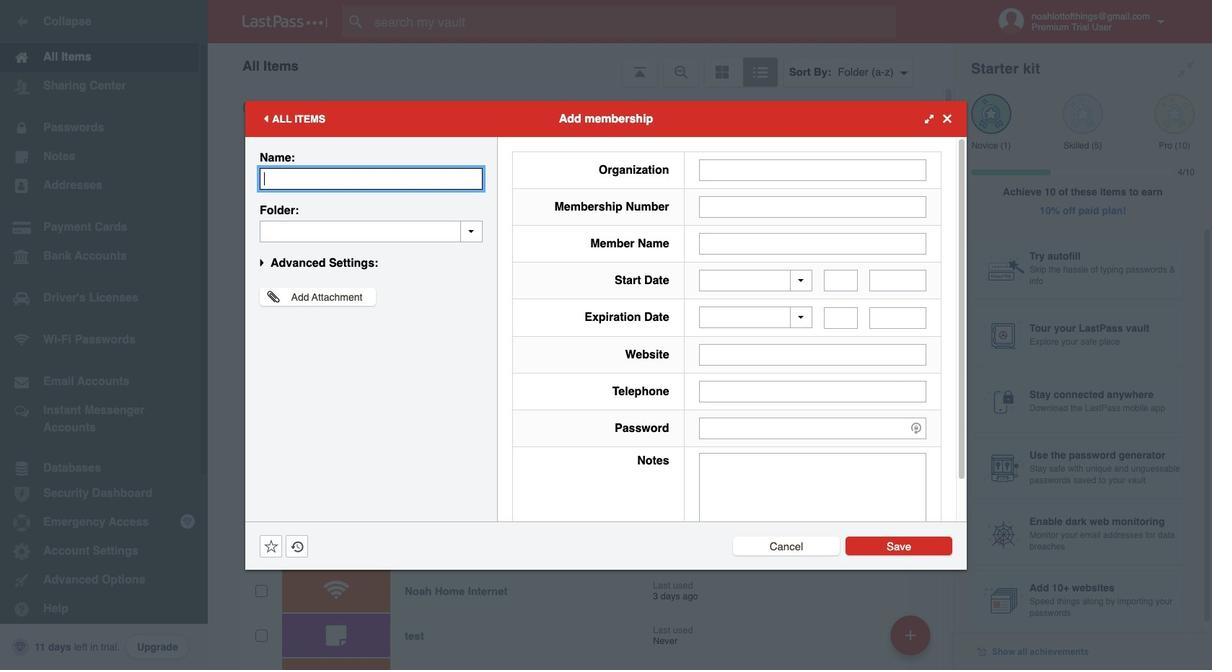 Task type: locate. For each thing, give the bounding box(es) containing it.
None password field
[[699, 418, 927, 439]]

None text field
[[699, 196, 927, 218], [260, 221, 483, 242], [699, 233, 927, 254], [870, 270, 927, 292], [825, 307, 859, 329], [870, 307, 927, 329], [699, 381, 927, 403], [699, 196, 927, 218], [260, 221, 483, 242], [699, 233, 927, 254], [870, 270, 927, 292], [825, 307, 859, 329], [870, 307, 927, 329], [699, 381, 927, 403]]

lastpass image
[[243, 15, 328, 28]]

main navigation navigation
[[0, 0, 208, 671]]

new item image
[[906, 631, 916, 641]]

vault options navigation
[[208, 43, 954, 87]]

dialog
[[245, 101, 967, 570]]

new item navigation
[[886, 612, 940, 671]]

None text field
[[699, 159, 927, 181], [260, 168, 483, 190], [825, 270, 859, 292], [699, 344, 927, 366], [699, 453, 927, 543], [699, 159, 927, 181], [260, 168, 483, 190], [825, 270, 859, 292], [699, 344, 927, 366], [699, 453, 927, 543]]

search my vault text field
[[342, 6, 919, 38]]



Task type: describe. For each thing, give the bounding box(es) containing it.
Search search field
[[342, 6, 919, 38]]



Task type: vqa. For each thing, say whether or not it's contained in the screenshot.
text field
yes



